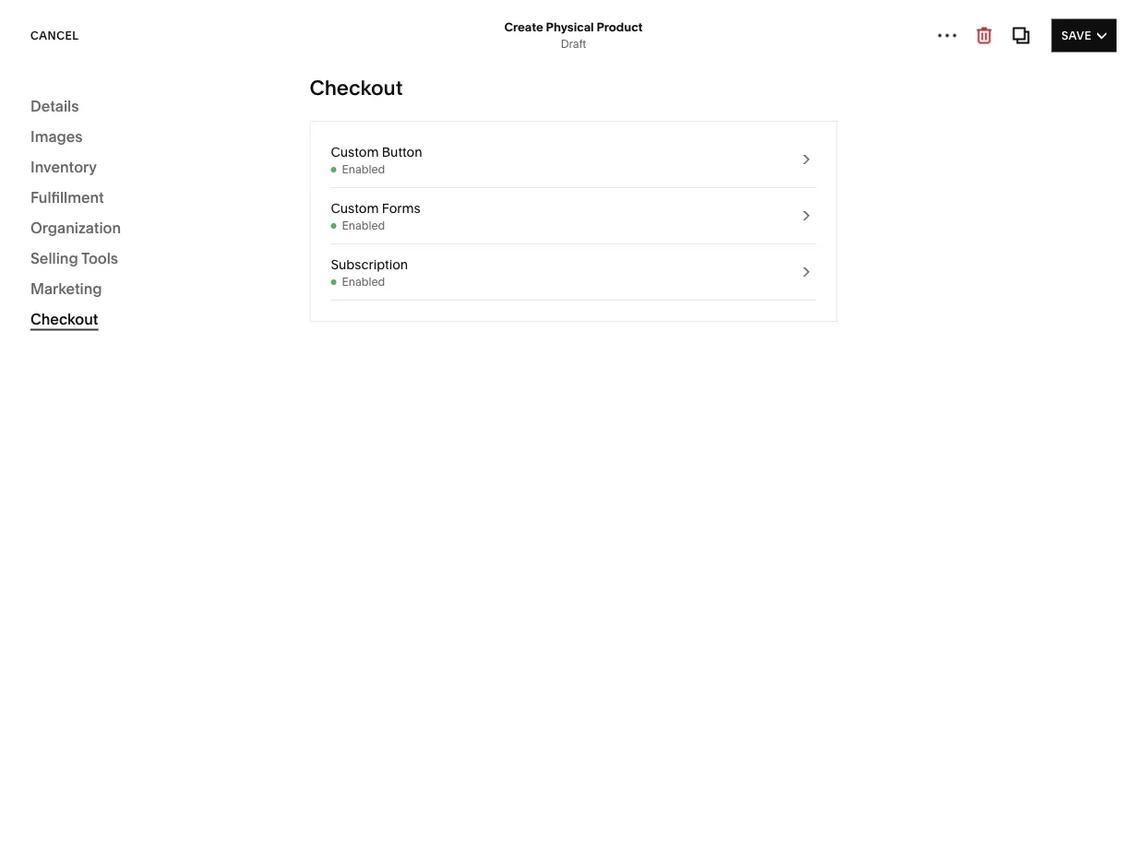 Task type: vqa. For each thing, say whether or not it's contained in the screenshot.
Selling
yes



Task type: describe. For each thing, give the bounding box(es) containing it.
products
[[142, 208, 205, 226]]

selling.
[[249, 255, 292, 271]]

your inside start adding products to your store
[[226, 208, 257, 226]]

tools
[[81, 249, 118, 267]]

marketing
[[30, 280, 102, 298]]

custom for custom forms
[[331, 201, 379, 216]]

selling
[[30, 249, 78, 267]]

create your first product to start selling.
[[52, 255, 292, 271]]

enabled for forms
[[342, 219, 385, 233]]

1 vertical spatial your
[[96, 255, 122, 271]]

store
[[52, 228, 88, 246]]

start
[[52, 208, 85, 226]]

selling tools
[[30, 249, 118, 267]]

categories
[[35, 34, 110, 47]]

create for create your first product to start selling.
[[52, 255, 93, 271]]

cancel button
[[30, 19, 79, 52]]

grid grid
[[0, 102, 365, 845]]

fulfillment
[[30, 188, 104, 206]]

start adding products to your store
[[52, 208, 257, 246]]

organization
[[30, 219, 121, 237]]



Task type: locate. For each thing, give the bounding box(es) containing it.
1 horizontal spatial checkout
[[310, 75, 403, 100]]

1 vertical spatial create
[[52, 255, 93, 271]]

checkout
[[310, 75, 403, 100], [30, 310, 98, 328]]

save
[[1062, 29, 1092, 42]]

checkout down "marketing"
[[30, 310, 98, 328]]

custom forms
[[331, 201, 421, 216]]

3 enabled from the top
[[342, 276, 385, 289]]

adding
[[89, 208, 138, 226]]

1 enabled from the top
[[342, 163, 385, 176]]

create inside create physical product draft
[[504, 19, 543, 34]]

custom button
[[331, 144, 422, 160]]

1 horizontal spatial create
[[504, 19, 543, 34]]

checkout up custom button
[[310, 75, 403, 100]]

1 horizontal spatial your
[[226, 208, 257, 226]]

enabled down subscription
[[342, 276, 385, 289]]

start
[[218, 255, 245, 271]]

inventory
[[30, 158, 97, 176]]

1 vertical spatial to
[[203, 255, 215, 271]]

details
[[30, 97, 79, 115]]

images
[[30, 127, 83, 145]]

tab list
[[949, 25, 1034, 55]]

1 vertical spatial checkout
[[30, 310, 98, 328]]

your
[[226, 208, 257, 226], [96, 255, 122, 271]]

0 vertical spatial enabled
[[342, 163, 385, 176]]

enabled down custom button
[[342, 163, 385, 176]]

0 vertical spatial checkout
[[310, 75, 403, 100]]

row group
[[0, 102, 365, 845]]

product
[[151, 255, 200, 271]]

0 horizontal spatial your
[[96, 255, 122, 271]]

to
[[209, 208, 223, 226], [203, 255, 215, 271]]

save button
[[1052, 19, 1117, 52]]

custom left forms
[[331, 201, 379, 216]]

subscription
[[331, 257, 408, 273]]

physical
[[546, 19, 594, 34]]

1 vertical spatial custom
[[331, 201, 379, 216]]

cancel
[[30, 29, 79, 42]]

2 vertical spatial enabled
[[342, 276, 385, 289]]

0 vertical spatial your
[[226, 208, 257, 226]]

to left 'start'
[[203, 255, 215, 271]]

enabled for button
[[342, 163, 385, 176]]

2 custom from the top
[[331, 201, 379, 216]]

Search items… text field
[[61, 124, 330, 164]]

create for create physical product draft
[[504, 19, 543, 34]]

your up 'start'
[[226, 208, 257, 226]]

1 vertical spatial enabled
[[342, 219, 385, 233]]

custom left button
[[331, 144, 379, 160]]

0 vertical spatial to
[[209, 208, 223, 226]]

draft
[[561, 37, 586, 51]]

2 enabled from the top
[[342, 219, 385, 233]]

enabled down custom forms on the left top of the page
[[342, 219, 385, 233]]

first
[[125, 255, 148, 271]]

create
[[504, 19, 543, 34], [52, 255, 93, 271]]

all
[[30, 88, 57, 113]]

enabled
[[342, 163, 385, 176], [342, 219, 385, 233], [342, 276, 385, 289]]

create physical product draft
[[504, 19, 643, 51]]

0 vertical spatial custom
[[331, 144, 379, 160]]

product
[[597, 19, 643, 34]]

your left first
[[96, 255, 122, 271]]

0 vertical spatial create
[[504, 19, 543, 34]]

categories button
[[0, 20, 130, 61]]

custom for custom button
[[331, 144, 379, 160]]

button
[[382, 144, 422, 160]]

create left physical
[[504, 19, 543, 34]]

1 custom from the top
[[331, 144, 379, 160]]

forms
[[382, 201, 421, 216]]

to right products
[[209, 208, 223, 226]]

0 horizontal spatial checkout
[[30, 310, 98, 328]]

0 horizontal spatial create
[[52, 255, 93, 271]]

custom
[[331, 144, 379, 160], [331, 201, 379, 216]]

create down store
[[52, 255, 93, 271]]

to inside start adding products to your store
[[209, 208, 223, 226]]



